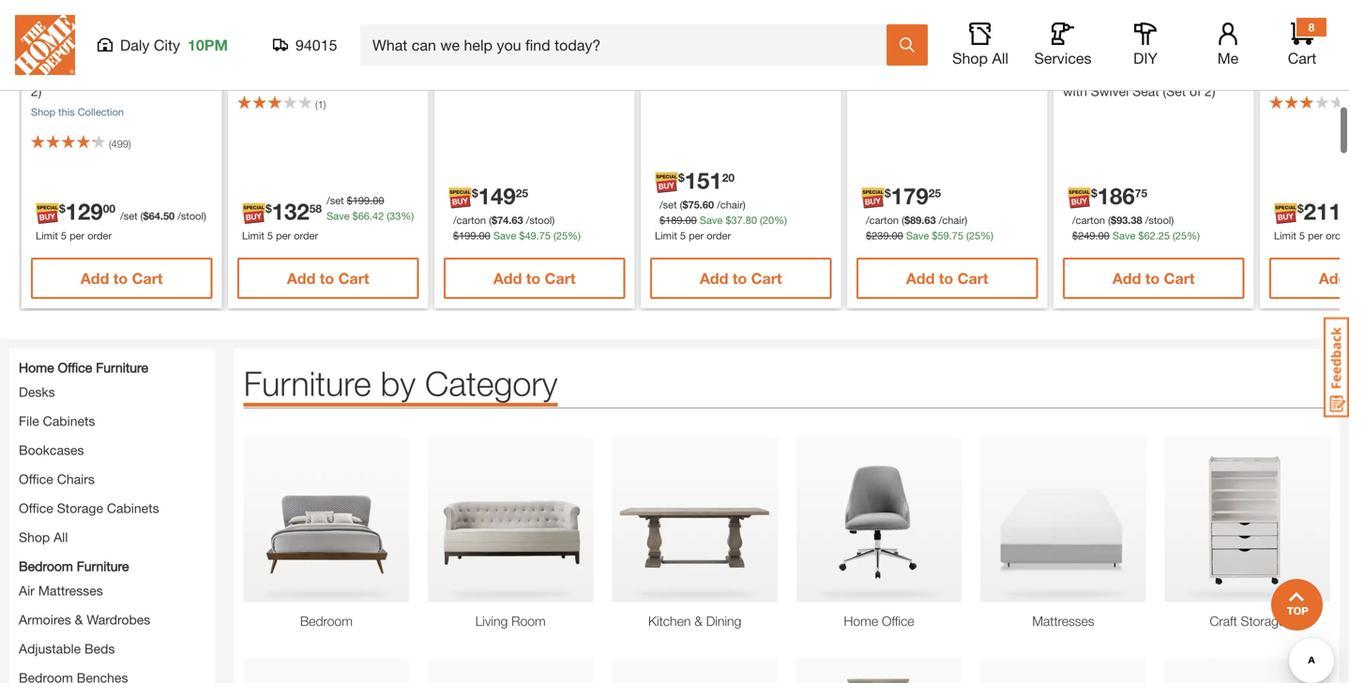 Task type: locate. For each thing, give the bounding box(es) containing it.
2 horizontal spatial /stool
[[1145, 214, 1171, 226]]

1 horizontal spatial storage
[[1241, 614, 1285, 629]]

63 right the 89 in the right top of the page
[[924, 214, 936, 226]]

00 right "249"
[[1098, 230, 1110, 242]]

1 horizontal spatial /stool
[[526, 214, 552, 226]]

to down /set ( $ 64 . 50 /stool ) limit 5 per order
[[113, 270, 128, 287]]

stools down finish
[[127, 64, 164, 79]]

1 /carton from the left
[[453, 214, 486, 226]]

5 down "$ 211"
[[1299, 230, 1305, 242]]

bedroom furniture image
[[244, 437, 409, 603]]

save down 74
[[493, 230, 516, 242]]

/chair inside /carton ( $ 89 . 63 /chair ) $ 239 . 00 save $ 59 . 75 ( 25 %)
[[939, 214, 965, 226]]

2 add to cart from the left
[[287, 270, 369, 287]]

0 vertical spatial chairs
[[691, 44, 729, 59]]

gold
[[1006, 44, 1034, 59]]

1 horizontal spatial 199
[[459, 230, 476, 242]]

0 vertical spatial bedroom
[[19, 559, 73, 575]]

1 vertical spatial bedroom
[[300, 614, 353, 629]]

of inside stylewell colsted biscuit beige upholstered counter stools with swivel seat (set of 2)
[[1190, 83, 1201, 99]]

0 vertical spatial all
[[992, 49, 1008, 67]]

3 add from the left
[[493, 270, 522, 287]]

3 add to cart from the left
[[493, 270, 576, 287]]

$ 186 75
[[1091, 182, 1147, 209]]

1 5 from the left
[[61, 230, 67, 242]]

metal inside stylewell montrose velvet upholstered dining chair in ivory with gold metal legs (set of 2)
[[857, 64, 889, 79]]

( inside '/set $ 199 . 00 save $ 66 . 42 ( 33 %) limit 5 per order'
[[387, 210, 389, 222]]

1 vertical spatial 199
[[459, 230, 476, 242]]

63 for 149
[[512, 214, 523, 226]]

0 horizontal spatial storage
[[57, 501, 103, 516]]

3 per from the left
[[689, 230, 704, 242]]

save down 93
[[1112, 230, 1135, 242]]

2 horizontal spatial /set
[[660, 199, 677, 211]]

/stool
[[178, 210, 204, 222], [526, 214, 552, 226], [1145, 214, 1171, 226]]

199 down '$ 149 25' on the top of the page
[[459, 230, 476, 242]]

5 add to cart button from the left
[[857, 258, 1038, 299]]

wardrobes
[[87, 613, 150, 628]]

&
[[75, 613, 83, 628], [694, 614, 702, 629]]

storage for office
[[57, 501, 103, 516]]

1 vertical spatial shop all
[[19, 530, 68, 545]]

1 horizontal spatial /chair
[[939, 214, 965, 226]]

storage for craft
[[1241, 614, 1285, 629]]

of right set
[[394, 24, 405, 40]]

1 horizontal spatial /carton
[[866, 214, 899, 226]]

cognac
[[493, 26, 539, 42]]

wood right solid
[[772, 24, 807, 40]]

add for 179
[[906, 270, 935, 287]]

1 63 from the left
[[512, 214, 523, 226]]

1 vertical spatial home
[[844, 614, 878, 629]]

black inside blackburn mid-century modern cognac faux leather counter stool with black metal frame (set of 2)
[[557, 46, 590, 62]]

cart 8
[[1288, 21, 1316, 67]]

1 horizontal spatial shop all
[[952, 49, 1008, 67]]

0 horizontal spatial /stool
[[178, 210, 204, 222]]

75 up 38
[[1135, 187, 1147, 200]]

dark
[[1305, 24, 1333, 40]]

metal
[[857, 64, 889, 79], [444, 66, 476, 81]]

( right 80
[[760, 214, 763, 226]]

add to cart button
[[31, 258, 212, 299], [237, 258, 419, 299], [444, 258, 625, 299], [650, 258, 832, 299], [857, 258, 1038, 299], [1063, 258, 1244, 299]]

(set inside blackburn mid-century modern cognac faux leather counter stool with black metal frame (set of 2)
[[521, 66, 544, 81]]

00 inside the /carton ( $ 93 . 38 /stool ) $ 249 . 00 save $ 62 . 25 ( 25 %)
[[1098, 230, 1110, 242]]

3 /carton from the left
[[1072, 214, 1105, 226]]

/carton for 186
[[1072, 214, 1105, 226]]

living room image
[[428, 437, 593, 603]]

0 vertical spatial shop
[[952, 49, 988, 67]]

5 down the 189
[[680, 230, 686, 242]]

1 horizontal spatial 63
[[924, 214, 936, 226]]

0 vertical spatial home
[[19, 360, 54, 376]]

1 horizontal spatial black
[[650, 24, 683, 40]]

1 vertical spatial mattresses
[[1032, 614, 1094, 629]]

199
[[353, 195, 370, 207], [459, 230, 476, 242]]

available
[[115, 5, 167, 20]]

add to cart down 62 at the top right of the page
[[1112, 270, 1195, 287]]

cart down 80
[[751, 270, 782, 287]]

5 add from the left
[[906, 270, 935, 287]]

1 stools from the left
[[127, 64, 164, 79]]

4 add from the left
[[700, 270, 728, 287]]

upholstered up 'gold'
[[955, 24, 1026, 40]]

dining down windsor
[[650, 44, 687, 59]]

of
[[394, 24, 405, 40], [759, 44, 771, 59], [194, 64, 206, 79], [952, 64, 963, 79], [548, 66, 559, 81], [1190, 83, 1201, 99]]

2 horizontal spatial dining
[[857, 44, 894, 59]]

1 horizontal spatial stylewell
[[857, 7, 914, 22]]

shop all link
[[19, 530, 68, 545]]

0 horizontal spatial stools
[[127, 64, 164, 79]]

00 inside $ 129 00
[[103, 202, 115, 215]]

wood up 'nightstands' at left top
[[333, 24, 367, 40]]

cart down /set ( $ 64 . 50 /stool ) limit 5 per order
[[132, 270, 163, 287]]

0 horizontal spatial 20
[[722, 171, 735, 184]]

to for 179
[[939, 270, 953, 287]]

$
[[678, 171, 685, 184], [472, 187, 478, 200], [885, 187, 891, 200], [1091, 187, 1097, 200], [347, 195, 353, 207], [682, 199, 688, 211], [59, 202, 65, 215], [265, 202, 272, 215], [1297, 202, 1304, 215], [143, 210, 149, 222], [352, 210, 358, 222], [492, 214, 497, 226], [660, 214, 665, 226], [725, 214, 731, 226], [904, 214, 910, 226], [1111, 214, 1116, 226], [453, 230, 459, 242], [519, 230, 525, 242], [866, 230, 872, 242], [932, 230, 938, 242], [1072, 230, 1078, 242], [1138, 230, 1144, 242]]

5 to from the left
[[939, 270, 953, 287]]

diy
[[1133, 49, 1158, 67]]

75 right '49'
[[539, 230, 551, 242]]

1 vertical spatial cabinets
[[107, 501, 159, 516]]

189
[[665, 214, 682, 226]]

stylewell inside stylewell montrose velvet upholstered dining chair in ivory with gold metal legs (set of 2)
[[857, 7, 914, 22]]

to for 129
[[113, 270, 128, 287]]

seat
[[1132, 83, 1159, 99]]

home up desks
[[19, 360, 54, 376]]

2 horizontal spatial /carton
[[1072, 214, 1105, 226]]

20 inside /set ( $ 75 . 60 /chair ) $ 189 . 00 save $ 37 . 80 ( 20 %) limit 5 per order
[[763, 214, 774, 226]]

storage
[[57, 501, 103, 516], [1241, 614, 1285, 629]]

1 vertical spatial storage
[[1241, 614, 1285, 629]]

3 order from the left
[[707, 230, 731, 242]]

to for 132
[[320, 270, 334, 287]]

limit inside '/set $ 199 . 00 save $ 66 . 42 ( 33 %) limit 5 per order'
[[242, 230, 264, 242]]

entryway image
[[612, 660, 778, 684]]

black windsor solid wood dining chairs (set of 2) link
[[650, 7, 832, 62]]

0 horizontal spatial cabinets
[[43, 414, 95, 429]]

1 horizontal spatial metal
[[857, 64, 889, 79]]

per down the 129
[[69, 230, 85, 242]]

shop all right in
[[952, 49, 1008, 67]]

2 limit from the left
[[242, 230, 264, 242]]

4 add to cart from the left
[[700, 270, 782, 287]]

0 vertical spatial shop all
[[952, 49, 1008, 67]]

frame
[[480, 66, 517, 81]]

0 horizontal spatial upholstered
[[955, 24, 1026, 40]]

1 add from the left
[[81, 270, 109, 287]]

( left 64
[[140, 210, 143, 222]]

58
[[309, 202, 322, 215]]

craft
[[1210, 614, 1237, 629]]

%) inside /carton ( $ 89 . 63 /chair ) $ 239 . 00 save $ 59 . 75 ( 25 %)
[[980, 230, 993, 242]]

2 horizontal spatial counter
[[1138, 64, 1186, 79]]

of inside 1-drawer white wood set of 2-craftsman nightstands with shelf
[[394, 24, 405, 40]]

3 to from the left
[[526, 270, 541, 287]]

chairs
[[691, 44, 729, 59], [57, 472, 95, 487]]

0 horizontal spatial all
[[54, 530, 68, 545]]

des
[[1325, 7, 1349, 22]]

craftsman
[[250, 44, 311, 59]]

2 per from the left
[[276, 230, 291, 242]]

order down $ 132 58 on the top left
[[294, 230, 318, 242]]

stylewell inside more options available stylewell walnut brown finish backless saddle counter stools (set of 2) shop this collection
[[31, 27, 88, 42]]

1 vertical spatial black
[[557, 46, 590, 62]]

/carton up "249"
[[1072, 214, 1105, 226]]

add to cart for 186
[[1112, 270, 1195, 287]]

add down the /carton ( $ 93 . 38 /stool ) $ 249 . 00 save $ 62 . 25 ( 25 %)
[[1112, 270, 1141, 287]]

home office
[[844, 614, 914, 629]]

/stool for 149
[[526, 214, 552, 226]]

cart for 132
[[338, 270, 369, 287]]

0 vertical spatial 199
[[353, 195, 370, 207]]

stylewell inside stylewell colsted biscuit beige upholstered counter stools with swivel seat (set of 2)
[[1063, 27, 1120, 42]]

1 horizontal spatial upholstered
[[1063, 64, 1135, 79]]

bookcases image
[[796, 660, 962, 684]]

1 horizontal spatial &
[[694, 614, 702, 629]]

cart down /carton ( $ 89 . 63 /chair ) $ 239 . 00 save $ 59 . 75 ( 25 %)
[[957, 270, 988, 287]]

1 vertical spatial /chair
[[939, 214, 965, 226]]

00 right the 189
[[685, 214, 697, 226]]

/stool up 62 at the top right of the page
[[1145, 214, 1171, 226]]

(set inside more options available stylewell walnut brown finish backless saddle counter stools (set of 2) shop this collection
[[167, 64, 191, 79]]

cart down the /carton ( $ 93 . 38 /stool ) $ 249 . 00 save $ 62 . 25 ( 25 %)
[[1164, 270, 1195, 287]]

2) inside blackburn mid-century modern cognac faux leather counter stool with black metal frame (set of 2)
[[563, 66, 573, 81]]

1 wood from the left
[[333, 24, 367, 40]]

add to cart down '49'
[[493, 270, 576, 287]]

20 up /set ( $ 75 . 60 /chair ) $ 189 . 00 save $ 37 . 80 ( 20 %) limit 5 per order
[[722, 171, 735, 184]]

2 add from the left
[[287, 270, 316, 287]]

save inside /set ( $ 75 . 60 /chair ) $ 189 . 00 save $ 37 . 80 ( 20 %) limit 5 per order
[[700, 214, 723, 226]]

add down /carton ( $ 74 . 63 /stool ) $ 199 . 00 save $ 49 . 75 ( 25 %)
[[493, 270, 522, 287]]

75 inside /carton ( $ 74 . 63 /stool ) $ 199 . 00 save $ 49 . 75 ( 25 %)
[[539, 230, 551, 242]]

all up bedroom furniture
[[54, 530, 68, 545]]

1 per from the left
[[69, 230, 85, 242]]

upholstered inside stylewell colsted biscuit beige upholstered counter stools with swivel seat (set of 2)
[[1063, 64, 1135, 79]]

63 inside /carton ( $ 74 . 63 /stool ) $ 199 . 00 save $ 49 . 75 ( 25 %)
[[512, 214, 523, 226]]

2 order from the left
[[294, 230, 318, 242]]

33
[[389, 210, 401, 222]]

0 horizontal spatial wood
[[333, 24, 367, 40]]

kitchen & dining image
[[612, 437, 778, 603]]

0 horizontal spatial dining
[[650, 44, 687, 59]]

save inside /carton ( $ 74 . 63 /stool ) $ 199 . 00 save $ 49 . 75 ( 25 %)
[[493, 230, 516, 242]]

to down 37
[[732, 270, 747, 287]]

add to cart button for 186
[[1063, 258, 1244, 299]]

adjustable beds
[[19, 642, 115, 657]]

/carton inside /carton ( $ 74 . 63 /stool ) $ 199 . 00 save $ 49 . 75 ( 25 %)
[[453, 214, 486, 226]]

home office link
[[796, 612, 962, 632]]

home
[[19, 360, 54, 376], [844, 614, 878, 629]]

shop all
[[952, 49, 1008, 67], [19, 530, 68, 545]]

2 wood from the left
[[772, 24, 807, 40]]

1 horizontal spatial /set
[[327, 195, 344, 207]]

save right the 58
[[327, 210, 349, 222]]

1 add to cart button from the left
[[31, 258, 212, 299]]

furniture
[[96, 360, 148, 376], [244, 363, 371, 403], [77, 559, 129, 575]]

to down the 59
[[939, 270, 953, 287]]

0 horizontal spatial 63
[[512, 214, 523, 226]]

all inside 'shop all' "button"
[[992, 49, 1008, 67]]

stylewell up montrose
[[857, 7, 914, 22]]

home up bookcases image
[[844, 614, 878, 629]]

75 left 60
[[688, 199, 700, 211]]

93
[[1116, 214, 1128, 226]]

storage right craft
[[1241, 614, 1285, 629]]

5 inside /set ( $ 75 . 60 /chair ) $ 189 . 00 save $ 37 . 80 ( 20 %) limit 5 per order
[[680, 230, 686, 242]]

3 limit from the left
[[655, 230, 677, 242]]

/set inside /set ( $ 75 . 60 /chair ) $ 189 . 00 save $ 37 . 80 ( 20 %) limit 5 per order
[[660, 199, 677, 211]]

/stool up '49'
[[526, 214, 552, 226]]

0 vertical spatial black
[[650, 24, 683, 40]]

dining inside stylewell montrose velvet upholstered dining chair in ivory with gold metal legs (set of 2)
[[857, 44, 894, 59]]

cart for 151
[[751, 270, 782, 287]]

/chair inside /set ( $ 75 . 60 /chair ) $ 189 . 00 save $ 37 . 80 ( 20 %) limit 5 per order
[[717, 199, 743, 211]]

dining down montrose
[[857, 44, 894, 59]]

0 vertical spatial storage
[[57, 501, 103, 516]]

0 horizontal spatial home
[[19, 360, 54, 376]]

/set inside '/set $ 199 . 00 save $ 66 . 42 ( 33 %) limit 5 per order'
[[327, 195, 344, 207]]

order down 211
[[1326, 230, 1349, 242]]

file cabinets link
[[19, 414, 95, 429]]

%) right 42
[[401, 210, 414, 222]]

0 horizontal spatial counter
[[76, 64, 123, 79]]

94015 button
[[273, 36, 338, 54]]

shop up bedroom furniture
[[19, 530, 50, 545]]

cabinets up bedroom furniture
[[107, 501, 159, 516]]

0 horizontal spatial metal
[[444, 66, 476, 81]]

chairs up office storage cabinets link
[[57, 472, 95, 487]]

/stool inside /carton ( $ 74 . 63 /stool ) $ 199 . 00 save $ 49 . 75 ( 25 %)
[[526, 214, 552, 226]]

per
[[69, 230, 85, 242], [276, 230, 291, 242], [689, 230, 704, 242], [1308, 230, 1323, 242]]

4 per from the left
[[1308, 230, 1323, 242]]

5 inside /set ( $ 64 . 50 /stool ) limit 5 per order
[[61, 230, 67, 242]]

75 right the 59
[[952, 230, 963, 242]]

00 left 64
[[103, 202, 115, 215]]

counter down modern
[[444, 46, 491, 62]]

kitchen
[[648, 614, 691, 629]]

air
[[19, 583, 35, 599]]

add down /carton ( $ 89 . 63 /chair ) $ 239 . 00 save $ 59 . 75 ( 25 %)
[[906, 270, 935, 287]]

5 add to cart from the left
[[906, 270, 988, 287]]

1 horizontal spatial mattresses
[[1032, 614, 1094, 629]]

1 horizontal spatial 20
[[763, 214, 774, 226]]

/stool inside the /carton ( $ 93 . 38 /stool ) $ 249 . 00 save $ 62 . 25 ( 25 %)
[[1145, 214, 1171, 226]]

cart for 129
[[132, 270, 163, 287]]

%) inside the /carton ( $ 93 . 38 /stool ) $ 249 . 00 save $ 62 . 25 ( 25 %)
[[1187, 230, 1200, 242]]

leather
[[575, 26, 619, 42]]

2) inside black windsor solid wood dining chairs (set of 2)
[[774, 44, 785, 59]]

cabinets
[[43, 414, 95, 429], [107, 501, 159, 516]]

of inside blackburn mid-century modern cognac faux leather counter stool with black metal frame (set of 2)
[[548, 66, 559, 81]]

save for 149
[[493, 230, 516, 242]]

1 horizontal spatial dining
[[706, 614, 741, 629]]

order
[[87, 230, 112, 242], [294, 230, 318, 242], [707, 230, 731, 242], [1326, 230, 1349, 242]]

biscuit
[[1112, 44, 1152, 59]]

more options available link
[[31, 3, 212, 22]]

1 horizontal spatial wood
[[772, 24, 807, 40]]

)
[[742, 79, 744, 91], [323, 98, 326, 111], [129, 138, 131, 150], [743, 199, 746, 211], [204, 210, 206, 222], [552, 214, 555, 226], [965, 214, 967, 226], [1171, 214, 1174, 226]]

2) inside stylewell colsted biscuit beige upholstered counter stools with swivel seat (set of 2)
[[1205, 83, 1215, 99]]

mattresses image
[[981, 437, 1146, 603]]

63 right 74
[[512, 214, 523, 226]]

$ 149 25
[[472, 182, 528, 209]]

0 horizontal spatial bedroom
[[19, 559, 73, 575]]

2 stools from the left
[[1189, 64, 1226, 79]]

add down '/set $ 199 . 00 save $ 66 . 42 ( 33 %) limit 5 per order'
[[287, 270, 316, 287]]

64
[[149, 210, 160, 222]]

/set inside /set ( $ 64 . 50 /stool ) limit 5 per order
[[120, 210, 138, 222]]

1 horizontal spatial counter
[[444, 46, 491, 62]]

me
[[1217, 49, 1239, 67]]

4 to from the left
[[732, 270, 747, 287]]

37
[[731, 214, 743, 226]]

mattresses
[[38, 583, 103, 599], [1032, 614, 1094, 629]]

to for 149
[[526, 270, 541, 287]]

backless
[[155, 44, 208, 59]]

black left windsor
[[650, 24, 683, 40]]

75 inside $ 186 75
[[1135, 187, 1147, 200]]

save down 60
[[700, 214, 723, 226]]

black windsor solid wood dining chairs (set of 2)
[[650, 24, 807, 59]]

199 up the 66
[[353, 195, 370, 207]]

wood inside 1-drawer white wood set of 2-craftsman nightstands with shelf
[[333, 24, 367, 40]]

/set ( $ 75 . 60 /chair ) $ 189 . 00 save $ 37 . 80 ( 20 %) limit 5 per order
[[655, 199, 787, 242]]

to down '/set $ 199 . 00 save $ 66 . 42 ( 33 %) limit 5 per order'
[[320, 270, 334, 287]]

add to cart button down '/set $ 199 . 00 save $ 66 . 42 ( 33 %) limit 5 per order'
[[237, 258, 419, 299]]

0 horizontal spatial &
[[75, 613, 83, 628]]

add to cart down the 59
[[906, 270, 988, 287]]

& for armoires
[[75, 613, 83, 628]]

upholstered
[[955, 24, 1026, 40], [1063, 64, 1135, 79]]

0 horizontal spatial /chair
[[717, 199, 743, 211]]

1 horizontal spatial stools
[[1189, 64, 1226, 79]]

6 add to cart button from the left
[[1063, 258, 1244, 299]]

shop inside more options available stylewell walnut brown finish backless saddle counter stools (set of 2) shop this collection
[[31, 106, 55, 118]]

1 vertical spatial chairs
[[57, 472, 95, 487]]

stylewell for colsted
[[1063, 27, 1120, 42]]

craft storage image
[[1165, 437, 1330, 603]]

1 limit from the left
[[36, 230, 58, 242]]

add to cart button down 37
[[650, 258, 832, 299]]

upholstered up swivel
[[1063, 64, 1135, 79]]

/carton inside /carton ( $ 89 . 63 /chair ) $ 239 . 00 save $ 59 . 75 ( 25 %)
[[866, 214, 899, 226]]

20 inside $ 151 20
[[722, 171, 735, 184]]

with down 'faux'
[[529, 46, 553, 62]]

%) right '49'
[[568, 230, 581, 242]]

stylewell for montrose
[[857, 7, 914, 22]]

/carton inside the /carton ( $ 93 . 38 /stool ) $ 249 . 00 save $ 62 . 25 ( 25 %)
[[1072, 214, 1105, 226]]

6 to from the left
[[1145, 270, 1160, 287]]

white
[[295, 24, 329, 40]]

3 add to cart button from the left
[[444, 258, 625, 299]]

( up the 189
[[680, 199, 682, 211]]

finish
[[117, 44, 151, 59]]

order down $ 129 00
[[87, 230, 112, 242]]

2 63 from the left
[[924, 214, 936, 226]]

1 vertical spatial 20
[[763, 214, 774, 226]]

4 limit from the left
[[1274, 230, 1296, 242]]

& for kitchen
[[694, 614, 702, 629]]

to
[[113, 270, 128, 287], [320, 270, 334, 287], [526, 270, 541, 287], [732, 270, 747, 287], [939, 270, 953, 287], [1145, 270, 1160, 287]]

%) for 149
[[568, 230, 581, 242]]

bedroom furniture
[[19, 559, 129, 575]]

/carton ( $ 93 . 38 /stool ) $ 249 . 00 save $ 62 . 25 ( 25 %)
[[1072, 214, 1200, 242]]

montrose
[[857, 24, 912, 40]]

/chair
[[717, 199, 743, 211], [939, 214, 965, 226]]

499
[[111, 138, 129, 150]]

bedroom up "baby furniture" image
[[300, 614, 353, 629]]

to for 151
[[732, 270, 747, 287]]

/carton for 149
[[453, 214, 486, 226]]

/chair up 37
[[717, 199, 743, 211]]

with down set
[[389, 44, 413, 59]]

0 horizontal spatial chairs
[[57, 472, 95, 487]]

add down /set ( $ 64 . 50 /stool ) limit 5 per order
[[81, 270, 109, 287]]

00 inside /set ( $ 75 . 60 /chair ) $ 189 . 00 save $ 37 . 80 ( 20 %) limit 5 per order
[[685, 214, 697, 226]]

1 to from the left
[[113, 270, 128, 287]]

office up file cabinets
[[58, 360, 92, 376]]

save
[[327, 210, 349, 222], [700, 214, 723, 226], [493, 230, 516, 242], [906, 230, 929, 242], [1112, 230, 1135, 242]]

2 horizontal spatial stylewell
[[1063, 27, 1120, 42]]

add
[[81, 270, 109, 287], [287, 270, 316, 287], [493, 270, 522, 287], [700, 270, 728, 287], [906, 270, 935, 287], [1112, 270, 1141, 287], [1319, 270, 1347, 287]]

all right the ivory
[[992, 49, 1008, 67]]

0 vertical spatial 20
[[722, 171, 735, 184]]

save down the 89 in the right top of the page
[[906, 230, 929, 242]]

00 for /carton ( $ 89 . 63 /chair ) $ 239 . 00 save $ 59 . 75 ( 25 %)
[[892, 230, 903, 242]]

/carton up 239
[[866, 214, 899, 226]]

( right '49'
[[554, 230, 556, 242]]

to down '49'
[[526, 270, 541, 287]]

save inside the /carton ( $ 93 . 38 /stool ) $ 249 . 00 save $ 62 . 25 ( 25 %)
[[1112, 230, 1135, 242]]

1 vertical spatial upholstered
[[1063, 64, 1135, 79]]

00 inside /carton ( $ 89 . 63 /chair ) $ 239 . 00 save $ 59 . 75 ( 25 %)
[[892, 230, 903, 242]]

1 add to cart from the left
[[81, 270, 163, 287]]

00 down 149
[[479, 230, 490, 242]]

1 horizontal spatial all
[[992, 49, 1008, 67]]

$ 132 58
[[265, 198, 322, 225]]

beige
[[1156, 44, 1189, 59]]

(
[[728, 79, 730, 91], [315, 98, 318, 111], [109, 138, 111, 150], [680, 199, 682, 211], [140, 210, 143, 222], [387, 210, 389, 222], [489, 214, 492, 226], [760, 214, 763, 226], [902, 214, 904, 226], [1108, 214, 1111, 226], [554, 230, 556, 242], [966, 230, 969, 242], [1173, 230, 1175, 242]]

5 down 132
[[267, 230, 273, 242]]

shop all up bedroom furniture
[[19, 530, 68, 545]]

add to cart down /set ( $ 64 . 50 /stool ) limit 5 per order
[[81, 270, 163, 287]]

0 horizontal spatial stylewell
[[31, 27, 88, 42]]

2 /carton from the left
[[866, 214, 899, 226]]

save for 179
[[906, 230, 929, 242]]

0 horizontal spatial /carton
[[453, 214, 486, 226]]

per inside /set ( $ 75 . 60 /chair ) $ 189 . 00 save $ 37 . 80 ( 20 %) limit 5 per order
[[689, 230, 704, 242]]

3 5 from the left
[[680, 230, 686, 242]]

0 vertical spatial upholstered
[[955, 24, 1026, 40]]

of down the ivory
[[952, 64, 963, 79]]

add to cart button down /set ( $ 64 . 50 /stool ) limit 5 per order
[[31, 258, 212, 299]]

%) right 80
[[774, 214, 787, 226]]

air mattresses link
[[19, 583, 103, 599]]

199 inside '/set $ 199 . 00 save $ 66 . 42 ( 33 %) limit 5 per order'
[[353, 195, 370, 207]]

2 5 from the left
[[267, 230, 273, 242]]

counter inside more options available stylewell walnut brown finish backless saddle counter stools (set of 2) shop this collection
[[76, 64, 123, 79]]

6 add from the left
[[1112, 270, 1141, 287]]

blackburn mid-century modern cognac faux leather counter stool with black metal frame (set of 2) link
[[444, 0, 625, 81]]

55
[[730, 79, 742, 91]]

add to cart for 151
[[700, 270, 782, 287]]

add for 129
[[81, 270, 109, 287]]

city
[[154, 36, 180, 54]]

1 vertical spatial shop
[[31, 106, 55, 118]]

1 horizontal spatial bedroom
[[300, 614, 353, 629]]

0 horizontal spatial black
[[557, 46, 590, 62]]

2 add to cart button from the left
[[237, 258, 419, 299]]

63 for 179
[[924, 214, 936, 226]]

6 add to cart from the left
[[1112, 270, 1195, 287]]

1 order from the left
[[87, 230, 112, 242]]

1 horizontal spatial home
[[844, 614, 878, 629]]

2 to from the left
[[320, 270, 334, 287]]

limit inside /set ( $ 75 . 60 /chair ) $ 189 . 00 save $ 37 . 80 ( 20 %) limit 5 per order
[[655, 230, 677, 242]]

chairs down windsor
[[691, 44, 729, 59]]

0 horizontal spatial 199
[[353, 195, 370, 207]]

bedroom
[[19, 559, 73, 575], [300, 614, 353, 629]]

metal left legs at the right
[[857, 64, 889, 79]]

0 horizontal spatial mattresses
[[38, 583, 103, 599]]

186
[[1097, 182, 1135, 209]]

add to cart button down the 59
[[857, 258, 1038, 299]]

kitchen & dining link
[[612, 612, 778, 632]]

42
[[372, 210, 384, 222]]

dining for montrose
[[857, 44, 894, 59]]

metal left frame on the top of the page
[[444, 66, 476, 81]]

of down backless
[[194, 64, 206, 79]]

4 add to cart button from the left
[[650, 258, 832, 299]]

save for 186
[[1112, 230, 1135, 242]]

with left swivel
[[1063, 83, 1087, 99]]

/set for 132
[[327, 195, 344, 207]]

per down "$ 211"
[[1308, 230, 1323, 242]]

with inside blackburn mid-century modern cognac faux leather counter stool with black metal frame (set of 2)
[[529, 46, 553, 62]]

add to cart down 37
[[700, 270, 782, 287]]

%) for 179
[[980, 230, 993, 242]]

bedroom for bedroom furniture
[[19, 559, 73, 575]]

1 horizontal spatial chairs
[[691, 44, 729, 59]]

0 vertical spatial /chair
[[717, 199, 743, 211]]

0 horizontal spatial /set
[[120, 210, 138, 222]]

cart down the 66
[[338, 270, 369, 287]]

89
[[910, 214, 922, 226]]

63 inside /carton ( $ 89 . 63 /chair ) $ 239 . 00 save $ 59 . 75 ( 25 %)
[[924, 214, 936, 226]]

$ inside "$ 211"
[[1297, 202, 1304, 215]]

0 vertical spatial cabinets
[[43, 414, 95, 429]]

add to cart button for 132
[[237, 258, 419, 299]]

stylewell up walnut
[[31, 27, 88, 42]]

/set up the 189
[[660, 199, 677, 211]]

wood for 132
[[333, 24, 367, 40]]

00 inside /carton ( $ 74 . 63 /stool ) $ 199 . 00 save $ 49 . 75 ( 25 %)
[[479, 230, 490, 242]]

00 for /set ( $ 75 . 60 /chair ) $ 189 . 00 save $ 37 . 80 ( 20 %) limit 5 per order
[[685, 214, 697, 226]]

stools
[[127, 64, 164, 79], [1189, 64, 1226, 79]]

wood for 151
[[772, 24, 807, 40]]

0 vertical spatial mattresses
[[38, 583, 103, 599]]

8
[[1308, 21, 1315, 34]]

mattresses up entertainment centers 'image'
[[1032, 614, 1094, 629]]

shop all button
[[950, 23, 1010, 68]]



Task type: vqa. For each thing, say whether or not it's contained in the screenshot.
Welwick
yes



Task type: describe. For each thing, give the bounding box(es) containing it.
cart for 179
[[957, 270, 988, 287]]

bookcases link
[[19, 443, 84, 458]]

dining for windsor
[[650, 44, 687, 59]]

%) inside '/set $ 199 . 00 save $ 66 . 42 ( 33 %) limit 5 per order'
[[401, 210, 414, 222]]

with inside stylewell montrose velvet upholstered dining chair in ivory with gold metal legs (set of 2)
[[978, 44, 1002, 59]]

What can we help you find today? search field
[[372, 25, 886, 65]]

counter inside stylewell colsted biscuit beige upholstered counter stools with swivel seat (set of 2)
[[1138, 64, 1186, 79]]

adjustable beds link
[[19, 642, 115, 657]]

with inside stylewell colsted biscuit beige upholstered counter stools with swivel seat (set of 2)
[[1063, 83, 1087, 99]]

living room link
[[428, 612, 593, 632]]

per inside /set ( $ 64 . 50 /stool ) limit 5 per order
[[69, 230, 85, 242]]

me button
[[1198, 23, 1258, 68]]

stools inside more options available stylewell walnut brown finish backless saddle counter stools (set of 2) shop this collection
[[127, 64, 164, 79]]

$ inside $ 132 58
[[265, 202, 272, 215]]

$ 179 25
[[885, 182, 941, 209]]

tv stands image
[[1165, 660, 1330, 684]]

add to cart button for 179
[[857, 258, 1038, 299]]

( right 62 at the top right of the page
[[1173, 230, 1175, 242]]

options
[[65, 5, 111, 20]]

services button
[[1033, 23, 1093, 68]]

order inside '/set $ 199 . 00 save $ 66 . 42 ( 33 %) limit 5 per order'
[[294, 230, 318, 242]]

25 inside "$ 179 25"
[[928, 187, 941, 200]]

office up shop all link
[[19, 501, 53, 516]]

air mattresses
[[19, 583, 103, 599]]

38
[[1131, 214, 1142, 226]]

home for home office furniture
[[19, 360, 54, 376]]

) inside /set ( $ 75 . 60 /chair ) $ 189 . 00 save $ 37 . 80 ( 20 %) limit 5 per order
[[743, 199, 746, 211]]

62
[[1144, 230, 1155, 242]]

4 order from the left
[[1326, 230, 1349, 242]]

1 horizontal spatial cabinets
[[107, 501, 159, 516]]

add to cart button for 151
[[650, 258, 832, 299]]

add for 132
[[287, 270, 316, 287]]

( right the 59
[[966, 230, 969, 242]]

( down 1-drawer white wood set of 2-craftsman nightstands with shelf
[[315, 98, 318, 111]]

blackburn
[[444, 7, 504, 22]]

drawer
[[250, 24, 292, 40]]

2-
[[237, 44, 250, 59]]

office up bookcases image
[[882, 614, 914, 629]]

(set inside stylewell colsted biscuit beige upholstered counter stools with swivel seat (set of 2)
[[1163, 83, 1186, 99]]

craft storage
[[1210, 614, 1285, 629]]

) inside /set ( $ 64 . 50 /stool ) limit 5 per order
[[204, 210, 206, 222]]

/carton for 179
[[866, 214, 899, 226]]

file cabinets
[[19, 414, 95, 429]]

shop all inside "button"
[[952, 49, 1008, 67]]

furniture by category
[[244, 363, 558, 403]]

25 inside /carton ( $ 74 . 63 /stool ) $ 199 . 00 save $ 49 . 75 ( 25 %)
[[556, 230, 568, 242]]

set
[[371, 24, 390, 40]]

. inside /set ( $ 64 . 50 /stool ) limit 5 per order
[[160, 210, 163, 222]]

of inside black windsor solid wood dining chairs (set of 2)
[[759, 44, 771, 59]]

feedback link image
[[1324, 317, 1349, 418]]

25 inside '$ 149 25'
[[516, 187, 528, 200]]

70
[[1269, 24, 1284, 40]]

10pm
[[188, 36, 228, 54]]

home office image
[[796, 437, 962, 603]]

$ inside "$ 179 25"
[[885, 187, 891, 200]]

kitchen & dining
[[648, 614, 741, 629]]

beds
[[84, 642, 115, 657]]

$ inside '$ 149 25'
[[472, 187, 478, 200]]

metal inside blackburn mid-century modern cognac faux leather counter stool with black metal frame (set of 2)
[[444, 66, 476, 81]]

add to cart button for 149
[[444, 258, 625, 299]]

this
[[58, 106, 75, 118]]

( left 93
[[1108, 214, 1111, 226]]

1-drawer white wood set of 2-craftsman nightstands with shelf link
[[237, 7, 419, 82]]

00 inside '/set $ 199 . 00 save $ 66 . 42 ( 33 %) limit 5 per order'
[[373, 195, 384, 207]]

order inside /set ( $ 64 . 50 /stool ) limit 5 per order
[[87, 230, 112, 242]]

94015
[[296, 36, 337, 54]]

60
[[703, 199, 714, 211]]

0 horizontal spatial shop all
[[19, 530, 68, 545]]

$ 129 00
[[59, 198, 115, 225]]

add to cart for 179
[[906, 270, 988, 287]]

4 5 from the left
[[1299, 230, 1305, 242]]

cart for 186
[[1164, 270, 1195, 287]]

services
[[1034, 49, 1092, 67]]

in.
[[1288, 24, 1301, 40]]

office storage cabinets link
[[19, 501, 159, 516]]

179
[[891, 182, 928, 209]]

199 inside /carton ( $ 74 . 63 /stool ) $ 199 . 00 save $ 49 . 75 ( 25 %)
[[459, 230, 476, 242]]

$ inside $ 151 20
[[678, 171, 685, 184]]

save inside '/set $ 199 . 00 save $ 66 . 42 ( 33 %) limit 5 per order'
[[327, 210, 349, 222]]

add for 151
[[700, 270, 728, 287]]

) inside the /carton ( $ 93 . 38 /stool ) $ 249 . 00 save $ 62 . 25 ( 25 %)
[[1171, 214, 1174, 226]]

with inside 1-drawer white wood set of 2-craftsman nightstands with shelf
[[389, 44, 413, 59]]

add to cart for 129
[[81, 270, 163, 287]]

bookcases
[[19, 443, 84, 458]]

shop inside "button"
[[952, 49, 988, 67]]

add to cart button for 129
[[31, 258, 212, 299]]

colsted
[[1063, 44, 1108, 59]]

solid
[[739, 24, 769, 40]]

add to cart for 132
[[287, 270, 369, 287]]

limit 5 per order
[[1274, 230, 1349, 242]]

7 add from the left
[[1319, 270, 1347, 287]]

bedroom link
[[244, 612, 409, 632]]

cart for 149
[[545, 270, 576, 287]]

nightstands
[[314, 44, 385, 59]]

welwick des 70 in. dark wa
[[1269, 7, 1349, 79]]

00 for /carton ( $ 93 . 38 /stool ) $ 249 . 00 save $ 62 . 25 ( 25 %)
[[1098, 230, 1110, 242]]

1-
[[237, 24, 250, 40]]

/carton ( $ 74 . 63 /stool ) $ 199 . 00 save $ 49 . 75 ( 25 %)
[[453, 214, 581, 242]]

black inside black windsor solid wood dining chairs (set of 2)
[[650, 24, 683, 40]]

5 inside '/set $ 199 . 00 save $ 66 . 42 ( 33 %) limit 5 per order'
[[267, 230, 273, 242]]

office storage cabinets
[[19, 501, 159, 516]]

collection
[[78, 106, 124, 118]]

%) for 186
[[1187, 230, 1200, 242]]

75 inside /carton ( $ 89 . 63 /chair ) $ 239 . 00 save $ 59 . 75 ( 25 %)
[[952, 230, 963, 242]]

(set inside black windsor solid wood dining chairs (set of 2)
[[732, 44, 755, 59]]

cart down in.
[[1288, 49, 1316, 67]]

( left the 89 in the right top of the page
[[902, 214, 904, 226]]

$ inside $ 129 00
[[59, 202, 65, 215]]

ivory
[[946, 44, 974, 59]]

66
[[358, 210, 370, 222]]

/chair for 59
[[939, 214, 965, 226]]

/chair for 37
[[717, 199, 743, 211]]

per inside '/set $ 199 . 00 save $ 66 . 42 ( 33 %) limit 5 per order'
[[276, 230, 291, 242]]

room
[[511, 614, 546, 629]]

chairs inside black windsor solid wood dining chairs (set of 2)
[[691, 44, 729, 59]]

stools inside stylewell colsted biscuit beige upholstered counter stools with swivel seat (set of 2)
[[1189, 64, 1226, 79]]

home office furniture
[[19, 360, 148, 376]]

adjustable
[[19, 642, 81, 657]]

211
[[1304, 198, 1341, 225]]

office down bookcases
[[19, 472, 53, 487]]

add for 149
[[493, 270, 522, 287]]

armoires & wardrobes link
[[19, 613, 150, 628]]

bedroom for bedroom
[[300, 614, 353, 629]]

( left 74
[[489, 214, 492, 226]]

/set for 151
[[660, 199, 677, 211]]

( down black windsor solid wood dining chairs (set of 2)
[[728, 79, 730, 91]]

49
[[525, 230, 536, 242]]

( 1 )
[[315, 98, 326, 111]]

add 
[[1319, 270, 1349, 287]]

office chairs link
[[19, 472, 95, 487]]

1 vertical spatial all
[[54, 530, 68, 545]]

add to cart for 149
[[493, 270, 576, 287]]

wa
[[1336, 24, 1349, 40]]

2) inside more options available stylewell walnut brown finish backless saddle counter stools (set of 2) shop this collection
[[31, 83, 42, 99]]

mattresses link
[[981, 612, 1146, 632]]

/stool inside /set ( $ 64 . 50 /stool ) limit 5 per order
[[178, 210, 204, 222]]

upholstered inside stylewell montrose velvet upholstered dining chair in ivory with gold metal legs (set of 2)
[[955, 24, 1026, 40]]

( down collection
[[109, 138, 111, 150]]

$ 151 20
[[678, 167, 735, 194]]

home office furniture link
[[19, 358, 148, 378]]

/stool for 186
[[1145, 214, 1171, 226]]

80
[[746, 214, 757, 226]]

legs
[[893, 64, 921, 79]]

the home depot logo image
[[15, 15, 75, 75]]

of inside more options available stylewell walnut brown finish backless saddle counter stools (set of 2) shop this collection
[[194, 64, 206, 79]]

) inside /carton ( $ 89 . 63 /chair ) $ 239 . 00 save $ 59 . 75 ( 25 %)
[[965, 214, 967, 226]]

chair
[[897, 44, 929, 59]]

home for home office
[[844, 614, 878, 629]]

entertainment centers image
[[981, 660, 1146, 684]]

in
[[932, 44, 942, 59]]

mid-
[[507, 7, 534, 22]]

( inside /set ( $ 64 . 50 /stool ) limit 5 per order
[[140, 210, 143, 222]]

239
[[872, 230, 889, 242]]

1-drawer white wood set of 2-craftsman nightstands with shelf
[[237, 24, 413, 79]]

baby furniture image
[[244, 660, 409, 684]]

counter inside blackburn mid-century modern cognac faux leather counter stool with black metal frame (set of 2)
[[444, 46, 491, 62]]

kids furniture image
[[428, 660, 593, 684]]

2) inside stylewell montrose velvet upholstered dining chair in ivory with gold metal legs (set of 2)
[[967, 64, 977, 79]]

149
[[478, 182, 516, 209]]

00 for /carton ( $ 74 . 63 /stool ) $ 199 . 00 save $ 49 . 75 ( 25 %)
[[479, 230, 490, 242]]

more options available stylewell walnut brown finish backless saddle counter stools (set of 2) shop this collection
[[31, 5, 208, 118]]

to for 186
[[1145, 270, 1160, 287]]

2 vertical spatial shop
[[19, 530, 50, 545]]

$ inside /set ( $ 64 . 50 /stool ) limit 5 per order
[[143, 210, 149, 222]]

) inside /carton ( $ 74 . 63 /stool ) $ 199 . 00 save $ 49 . 75 ( 25 %)
[[552, 214, 555, 226]]

of inside stylewell montrose velvet upholstered dining chair in ivory with gold metal legs (set of 2)
[[952, 64, 963, 79]]

century
[[534, 7, 581, 22]]

limit inside /set ( $ 64 . 50 /stool ) limit 5 per order
[[36, 230, 58, 242]]

/set for 129
[[120, 210, 138, 222]]

faux
[[543, 26, 571, 42]]

75 inside /set ( $ 75 . 60 /chair ) $ 189 . 00 save $ 37 . 80 ( 20 %) limit 5 per order
[[688, 199, 700, 211]]

$ inside $ 186 75
[[1091, 187, 1097, 200]]

50
[[163, 210, 175, 222]]

swivel
[[1091, 83, 1129, 99]]

add for 186
[[1112, 270, 1141, 287]]

order inside /set ( $ 75 . 60 /chair ) $ 189 . 00 save $ 37 . 80 ( 20 %) limit 5 per order
[[707, 230, 731, 242]]

daly city 10pm
[[120, 36, 228, 54]]

25 inside /carton ( $ 89 . 63 /chair ) $ 239 . 00 save $ 59 . 75 ( 25 %)
[[969, 230, 980, 242]]

%) inside /set ( $ 75 . 60 /chair ) $ 189 . 00 save $ 37 . 80 ( 20 %) limit 5 per order
[[774, 214, 787, 226]]

(set inside stylewell montrose velvet upholstered dining chair in ivory with gold metal legs (set of 2)
[[925, 64, 948, 79]]

shop this collection link
[[31, 106, 124, 118]]

diy button
[[1115, 23, 1175, 68]]



